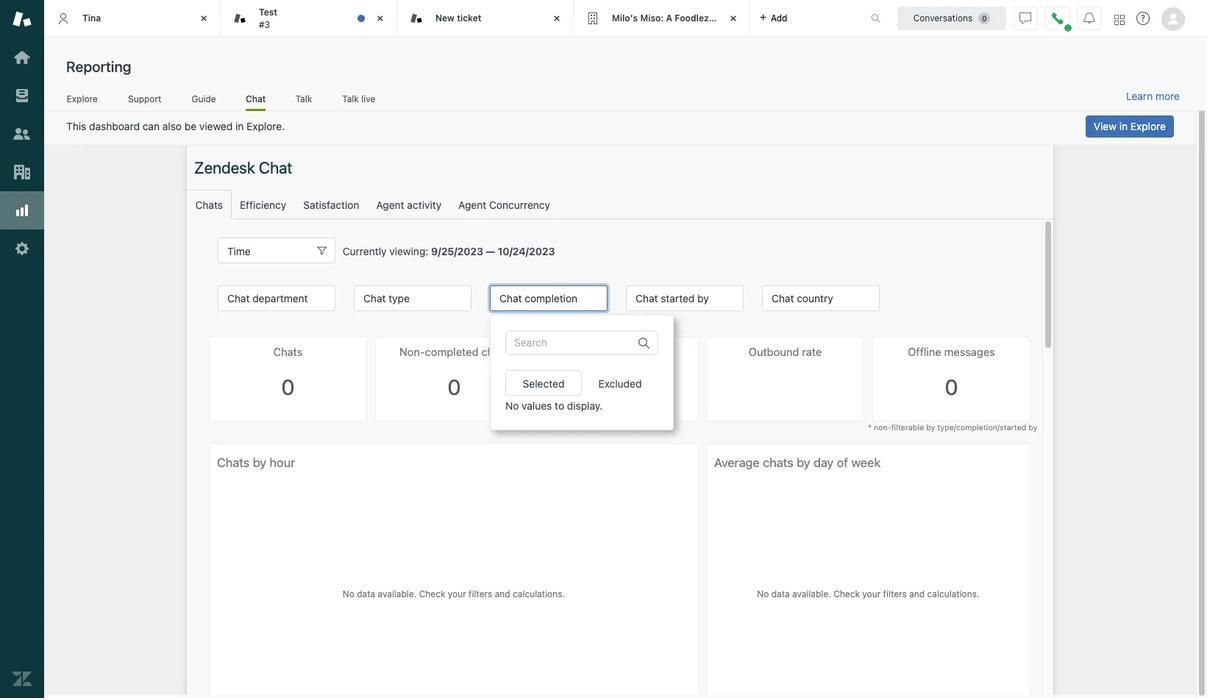 Task type: describe. For each thing, give the bounding box(es) containing it.
ticket
[[457, 12, 482, 23]]

foodlez
[[675, 12, 709, 23]]

close image for new ticket
[[550, 11, 564, 26]]

zendesk image
[[13, 670, 32, 689]]

chat link
[[246, 93, 266, 111]]

customers image
[[13, 124, 32, 144]]

zendesk support image
[[13, 10, 32, 29]]

talk for talk
[[296, 93, 312, 104]]

1 in from the left
[[236, 120, 244, 132]]

close image for milo's miso: a foodlez subsidiary
[[726, 11, 741, 26]]

reporting
[[66, 58, 131, 75]]

tina tab
[[44, 0, 221, 37]]

main element
[[0, 0, 44, 698]]

test #3
[[259, 7, 278, 30]]

views image
[[13, 86, 32, 105]]

viewed
[[199, 120, 233, 132]]

learn more
[[1127, 90, 1181, 102]]

talk link
[[295, 93, 313, 109]]

new ticket tab
[[397, 0, 574, 37]]

miso:
[[641, 12, 664, 23]]

subsidiary
[[712, 12, 758, 23]]

chat
[[246, 93, 266, 104]]

close image for tina
[[197, 11, 211, 26]]

more
[[1156, 90, 1181, 102]]

also
[[162, 120, 182, 132]]

admin image
[[13, 239, 32, 258]]

tina
[[82, 12, 101, 23]]

notifications image
[[1084, 12, 1096, 24]]

explore inside "link"
[[67, 93, 98, 104]]

dashboard
[[89, 120, 140, 132]]

be
[[185, 120, 197, 132]]

new ticket
[[436, 12, 482, 23]]



Task type: vqa. For each thing, say whether or not it's contained in the screenshot.
the dashboard tab
no



Task type: locate. For each thing, give the bounding box(es) containing it.
new
[[436, 12, 455, 23]]

0 vertical spatial explore
[[67, 93, 98, 104]]

conversations button
[[898, 6, 1007, 30]]

tabs tab list
[[44, 0, 856, 37]]

button displays agent's chat status as invisible. image
[[1020, 12, 1032, 24]]

support link
[[128, 93, 162, 109]]

explore.
[[247, 120, 285, 132]]

view
[[1094, 120, 1117, 132]]

this dashboard can also be viewed in explore.
[[66, 120, 285, 132]]

in right view on the top of page
[[1120, 120, 1128, 132]]

explore up this
[[67, 93, 98, 104]]

close image left add "dropdown button"
[[726, 11, 741, 26]]

2 in from the left
[[1120, 120, 1128, 132]]

close image left milo's
[[550, 11, 564, 26]]

tab containing test
[[221, 0, 397, 37]]

2 talk from the left
[[342, 93, 359, 104]]

close image inside tina tab
[[197, 11, 211, 26]]

in
[[236, 120, 244, 132], [1120, 120, 1128, 132]]

#3
[[259, 19, 270, 30]]

conversations
[[914, 12, 973, 23]]

support
[[128, 93, 162, 104]]

milo's
[[612, 12, 638, 23]]

tab
[[221, 0, 397, 37]]

view in explore button
[[1086, 116, 1175, 138]]

1 horizontal spatial in
[[1120, 120, 1128, 132]]

0 horizontal spatial close image
[[197, 11, 211, 26]]

0 horizontal spatial in
[[236, 120, 244, 132]]

1 horizontal spatial close image
[[550, 11, 564, 26]]

zendesk products image
[[1115, 14, 1125, 25]]

0 horizontal spatial talk
[[296, 93, 312, 104]]

1 horizontal spatial explore
[[1131, 120, 1167, 132]]

close image
[[197, 11, 211, 26], [550, 11, 564, 26], [726, 11, 741, 26]]

organizations image
[[13, 163, 32, 182]]

close image inside milo's miso: a foodlez subsidiary tab
[[726, 11, 741, 26]]

close image inside new ticket 'tab'
[[550, 11, 564, 26]]

talk live
[[342, 93, 376, 104]]

view in explore
[[1094, 120, 1167, 132]]

explore link
[[66, 93, 98, 109]]

can
[[143, 120, 160, 132]]

in right viewed
[[236, 120, 244, 132]]

talk live link
[[342, 93, 376, 109]]

get help image
[[1137, 12, 1150, 25]]

add
[[771, 12, 788, 23]]

in inside view in explore button
[[1120, 120, 1128, 132]]

1 close image from the left
[[197, 11, 211, 26]]

talk right chat
[[296, 93, 312, 104]]

close image
[[373, 11, 388, 26]]

talk inside talk live "link"
[[342, 93, 359, 104]]

close image left #3
[[197, 11, 211, 26]]

1 talk from the left
[[296, 93, 312, 104]]

a
[[666, 12, 673, 23]]

1 vertical spatial explore
[[1131, 120, 1167, 132]]

get started image
[[13, 48, 32, 67]]

explore down learn more link
[[1131, 120, 1167, 132]]

1 horizontal spatial talk
[[342, 93, 359, 104]]

live
[[362, 93, 376, 104]]

talk for talk live
[[342, 93, 359, 104]]

milo's miso: a foodlez subsidiary
[[612, 12, 758, 23]]

explore inside button
[[1131, 120, 1167, 132]]

learn
[[1127, 90, 1153, 102]]

learn more link
[[1127, 90, 1181, 103]]

0 horizontal spatial explore
[[67, 93, 98, 104]]

guide link
[[191, 93, 216, 109]]

reporting image
[[13, 201, 32, 220]]

talk left 'live'
[[342, 93, 359, 104]]

test
[[259, 7, 278, 18]]

milo's miso: a foodlez subsidiary tab
[[574, 0, 758, 37]]

3 close image from the left
[[726, 11, 741, 26]]

2 close image from the left
[[550, 11, 564, 26]]

talk
[[296, 93, 312, 104], [342, 93, 359, 104]]

explore
[[67, 93, 98, 104], [1131, 120, 1167, 132]]

2 horizontal spatial close image
[[726, 11, 741, 26]]

talk inside talk link
[[296, 93, 312, 104]]

add button
[[751, 0, 797, 36]]

this
[[66, 120, 86, 132]]

guide
[[192, 93, 216, 104]]



